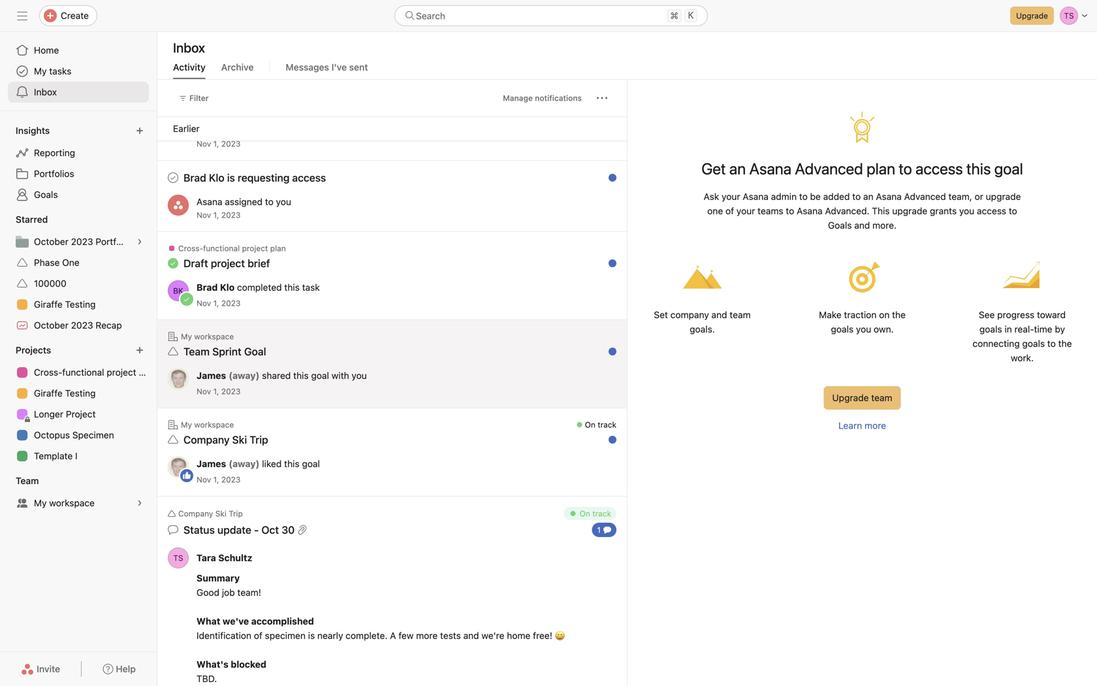 Task type: describe. For each thing, give the bounding box(es) containing it.
hey
[[197, 125, 213, 136]]

1 vertical spatial more
[[416, 630, 438, 641]]

0 vertical spatial track
[[598, 420, 617, 429]]

this for goal
[[293, 370, 309, 381]]

filter button
[[173, 89, 215, 107]]

1 vertical spatial on
[[580, 509, 591, 518]]

klo for completed
[[220, 282, 235, 293]]

team for team sprint goal
[[184, 345, 210, 358]]

the for goals
[[1059, 338, 1072, 349]]

october 2023 portfolio
[[34, 236, 131, 247]]

0 vertical spatial on track
[[585, 420, 617, 429]]

inbox link
[[8, 82, 149, 103]]

0 vertical spatial your
[[722, 191, 741, 202]]

1 horizontal spatial upgrade
[[986, 191, 1021, 202]]

add to bookmarks image
[[581, 512, 592, 522]]

one
[[62, 257, 80, 268]]

what's blocked tbd.
[[197, 659, 267, 684]]

access inside ask your asana admin to be added to an asana advanced team, or upgrade one of your teams to asana advanced. this upgrade grants you access to goals and more.
[[977, 205, 1007, 216]]

asana up 'admin'
[[750, 159, 792, 178]]

update
[[218, 524, 251, 536]]

brad for brad klo is requesting access
[[184, 172, 206, 184]]

2 vertical spatial and
[[464, 630, 479, 641]]

new project or portfolio image
[[136, 346, 144, 354]]

longer project link
[[8, 404, 149, 425]]

job
[[222, 587, 235, 598]]

learn more
[[839, 420, 887, 431]]

1 vertical spatial upgrade
[[893, 205, 928, 216]]

brad for brad klo shared this project with you hey guys this is the new project feel free to add things here nov 1, 2023
[[197, 111, 218, 122]]

0 horizontal spatial access
[[292, 172, 326, 184]]

or
[[975, 191, 984, 202]]

0 vertical spatial company ski trip
[[184, 433, 268, 446]]

1 horizontal spatial trip
[[250, 433, 268, 446]]

goal for company ski trip
[[302, 458, 320, 469]]

manage
[[503, 93, 533, 103]]

giraffe testing inside projects 'element'
[[34, 388, 96, 399]]

you inside ask your asana admin to be added to an asana advanced team, or upgrade one of your teams to asana advanced. this upgrade grants you access to goals and more.
[[960, 205, 975, 216]]

is inside brad klo shared this project with you hey guys this is the new project feel free to add things here nov 1, 2023
[[256, 125, 263, 136]]

to inside the asana assigned to you nov 1, 2023
[[265, 196, 274, 207]]

nearly
[[318, 630, 343, 641]]

home link
[[8, 40, 149, 61]]

2 ja button from the top
[[168, 457, 189, 478]]

new insights image
[[136, 127, 144, 135]]

(away) for ski
[[229, 458, 260, 469]]

1 vertical spatial company
[[178, 509, 213, 518]]

ask
[[704, 191, 720, 202]]

1 vertical spatial company ski trip
[[178, 509, 243, 518]]

tests
[[440, 630, 461, 641]]

few
[[399, 630, 414, 641]]

1 add to bookmarks image from the top
[[581, 135, 592, 145]]

status update - oct 30 link
[[184, 524, 295, 536]]

1, inside brad klo shared this project with you hey guys this is the new project feel free to add things here nov 1, 2023
[[213, 139, 219, 148]]

ts button
[[168, 547, 189, 568]]

1 vertical spatial workspace
[[194, 420, 234, 429]]

here
[[429, 125, 447, 136]]

k
[[688, 10, 694, 21]]

3 archive notification image from the top
[[602, 423, 613, 434]]

insights
[[16, 125, 50, 136]]

1 archive notification image from the top
[[602, 135, 613, 145]]

nov inside james (away) shared this goal with you nov 1, 2023
[[197, 387, 211, 396]]

to up advanced.
[[853, 191, 861, 202]]

2 horizontal spatial is
[[308, 630, 315, 641]]

0 vertical spatial workspace
[[194, 332, 234, 341]]

manage notifications
[[503, 93, 582, 103]]

manage notifications button
[[497, 89, 588, 107]]

archive
[[221, 62, 254, 73]]

1, inside brad klo completed this task nov 1, 2023
[[213, 299, 219, 308]]

free
[[352, 125, 368, 136]]

2023 inside james (away) liked this goal nov 1, 2023
[[221, 475, 241, 484]]

0 horizontal spatial ski
[[215, 509, 227, 518]]

1 horizontal spatial ski
[[232, 433, 247, 446]]

teams
[[758, 205, 784, 216]]

cross-functional project plan inside "link"
[[34, 367, 157, 378]]

asana assigned to you nov 1, 2023
[[197, 196, 291, 220]]

traction
[[844, 309, 877, 320]]

to inside see progress toward goals in real-time by connecting goals to the work.
[[1048, 338, 1056, 349]]

and inside ask your asana admin to be added to an asana advanced team, or upgrade one of your teams to asana advanced. this upgrade grants you access to goals and more.
[[855, 220, 870, 231]]

this goal
[[967, 159, 1024, 178]]

learn
[[839, 420, 863, 431]]

messages i've sent link
[[286, 62, 368, 79]]

goals inside goals link
[[34, 189, 58, 200]]

the inside "make traction on the goals you own."
[[892, 309, 906, 320]]

1 horizontal spatial inbox
[[173, 40, 205, 55]]

functional inside "link"
[[62, 367, 104, 378]]

october for october 2023 recap
[[34, 320, 69, 331]]

my workspace link
[[8, 493, 149, 514]]

requesting
[[238, 172, 290, 184]]

starred element
[[0, 208, 157, 338]]

1, inside james (away) shared this goal with you nov 1, 2023
[[213, 387, 219, 396]]

see progress toward goals in real-time by connecting goals to the work.
[[973, 309, 1072, 363]]

2 bk button from the top
[[168, 280, 189, 301]]

in
[[1005, 324, 1012, 335]]

2023 inside the asana assigned to you nov 1, 2023
[[221, 210, 241, 220]]

portfolio
[[96, 236, 131, 247]]

october for october 2023 portfolio
[[34, 236, 69, 247]]

draft
[[184, 257, 208, 270]]

identification
[[197, 630, 252, 641]]

1 vertical spatial my workspace
[[181, 420, 234, 429]]

identification of specimen is nearly complete. a few more tests and we're home free!
[[197, 630, 555, 641]]

what's
[[197, 659, 229, 670]]

0 vertical spatial my workspace
[[181, 332, 234, 341]]

messages i've sent
[[286, 62, 368, 73]]

archive notifications image
[[602, 512, 613, 522]]

brief
[[248, 257, 270, 270]]

leftcount image
[[604, 526, 612, 534]]

-
[[254, 524, 259, 536]]

(away) for sprint
[[229, 370, 260, 381]]

1 vertical spatial trip
[[229, 509, 243, 518]]

cross-functional project plan link
[[8, 362, 157, 383]]

tara schultz link
[[197, 552, 252, 563]]

liked
[[262, 458, 282, 469]]

phase one link
[[8, 252, 149, 273]]

set company and team goals.
[[654, 309, 751, 335]]

help button
[[94, 657, 144, 681]]

bk for 1st bk "button" from the bottom of the page
[[173, 286, 184, 295]]

work.
[[1011, 352, 1034, 363]]

my inside my workspace "link"
[[34, 498, 47, 508]]

hide sidebar image
[[17, 10, 27, 21]]

team sprint goal link
[[184, 345, 266, 358]]

100000 link
[[8, 273, 149, 294]]

assigned
[[225, 196, 263, 207]]

an inside ask your asana admin to be added to an asana advanced team, or upgrade one of your teams to asana advanced. this upgrade grants you access to goals and more.
[[864, 191, 874, 202]]

giraffe inside projects 'element'
[[34, 388, 63, 399]]

goals inside "make traction on the goals you own."
[[831, 324, 854, 335]]

0 vertical spatial functional
[[203, 244, 240, 253]]

james link for team
[[197, 370, 226, 381]]

home
[[34, 45, 59, 56]]

project left brief
[[211, 257, 245, 270]]

what
[[197, 616, 220, 627]]

james (away) shared this goal with you nov 1, 2023
[[197, 370, 367, 396]]

phase one
[[34, 257, 80, 268]]

giraffe testing inside starred element
[[34, 299, 96, 310]]

archive link
[[221, 62, 254, 79]]

Search tasks, projects, and more text field
[[395, 5, 708, 26]]

invite
[[37, 663, 60, 674]]

0 horizontal spatial an
[[730, 159, 746, 178]]

0 vertical spatial cross-
[[178, 244, 203, 253]]

longer
[[34, 409, 63, 419]]

make
[[819, 309, 842, 320]]

brad klo shared this project with you hey guys this is the new project feel free to add things here nov 1, 2023
[[197, 111, 447, 148]]

1 horizontal spatial access
[[916, 159, 963, 178]]

testing inside starred element
[[65, 299, 96, 310]]

1 vertical spatial your
[[737, 205, 755, 216]]

learn more link
[[839, 420, 887, 431]]

summary
[[197, 573, 240, 583]]

projects element
[[0, 338, 157, 469]]

james (away) liked this goal nov 1, 2023
[[197, 458, 320, 484]]

team sprint goal
[[184, 345, 266, 358]]

of inside ask your asana admin to be added to an asana advanced team, or upgrade one of your teams to asana advanced. this upgrade grants you access to goals and more.
[[726, 205, 734, 216]]

0 vertical spatial advanced
[[795, 159, 864, 178]]

schultz
[[218, 552, 252, 563]]

goals inside ask your asana admin to be added to an asana advanced team, or upgrade one of your teams to asana advanced. this upgrade grants you access to goals and more.
[[828, 220, 852, 231]]

shared for shared this project with you
[[237, 111, 266, 122]]

add
[[382, 125, 398, 136]]

100000
[[34, 278, 66, 289]]

1 archive notification image from the top
[[602, 247, 613, 257]]

you inside "make traction on the goals you own."
[[856, 324, 872, 335]]

brad klo is requesting access link
[[184, 172, 326, 184]]

october 2023 recap
[[34, 320, 122, 331]]

bk for 2nd bk "button" from the bottom
[[173, 115, 184, 124]]

we've
[[223, 616, 249, 627]]

2023 inside brad klo shared this project with you hey guys this is the new project feel free to add things here nov 1, 2023
[[221, 139, 241, 148]]

1
[[597, 525, 601, 534]]

real-
[[1015, 324, 1035, 335]]

time
[[1035, 324, 1053, 335]]

status update - oct 30
[[184, 524, 295, 536]]

new
[[282, 125, 299, 136]]

my tasks link
[[8, 61, 149, 82]]

insights element
[[0, 119, 157, 208]]

make traction on the goals you own.
[[819, 309, 906, 335]]

advanced.
[[825, 205, 870, 216]]

goal for team sprint goal
[[311, 370, 329, 381]]



Task type: vqa. For each thing, say whether or not it's contained in the screenshot.
Search
no



Task type: locate. For each thing, give the bounding box(es) containing it.
testing down cross-functional project plan "link"
[[65, 388, 96, 399]]

giraffe up longer
[[34, 388, 63, 399]]

teams element
[[0, 469, 157, 516]]

1 vertical spatial brad
[[184, 172, 206, 184]]

1,
[[213, 139, 219, 148], [213, 210, 219, 220], [213, 299, 219, 308], [213, 387, 219, 396], [213, 475, 219, 484]]

template i
[[34, 450, 78, 461]]

october up 'projects' dropdown button at the left of the page
[[34, 320, 69, 331]]

connecting
[[973, 338, 1020, 349]]

testing inside projects 'element'
[[65, 388, 96, 399]]

see details, my workspace image
[[136, 499, 144, 507]]

nov inside james (away) liked this goal nov 1, 2023
[[197, 475, 211, 484]]

2023 down sprint
[[221, 387, 241, 396]]

track
[[598, 420, 617, 429], [593, 509, 612, 518]]

1 vertical spatial klo
[[209, 172, 225, 184]]

1 horizontal spatial team
[[184, 345, 210, 358]]

team inside upgrade team button
[[872, 392, 893, 403]]

shared down goal
[[262, 370, 291, 381]]

to left add
[[371, 125, 379, 136]]

asana down be
[[797, 205, 823, 216]]

1, inside james (away) liked this goal nov 1, 2023
[[213, 475, 219, 484]]

this
[[872, 205, 890, 216]]

access right requesting
[[292, 172, 326, 184]]

brad up hey
[[197, 111, 218, 122]]

1 james from the top
[[197, 370, 226, 381]]

goal opened dialog
[[627, 79, 1098, 686]]

bk
[[173, 115, 184, 124], [173, 286, 184, 295]]

plan inside "link"
[[139, 367, 157, 378]]

the inside brad klo shared this project with you hey guys this is the new project feel free to add things here nov 1, 2023
[[265, 125, 279, 136]]

james down company ski trip link
[[197, 458, 226, 469]]

company ski trip link
[[184, 433, 268, 446]]

this inside james (away) shared this goal with you nov 1, 2023
[[293, 370, 309, 381]]

(away) left liked
[[229, 458, 260, 469]]

trip up the update
[[229, 509, 243, 518]]

1, down draft project brief link
[[213, 299, 219, 308]]

upgrade right the or
[[986, 191, 1021, 202]]

klo for is
[[209, 172, 225, 184]]

upgrade team button
[[824, 386, 901, 410]]

0 horizontal spatial is
[[227, 172, 235, 184]]

brad down hey
[[184, 172, 206, 184]]

1 vertical spatial (away)
[[229, 458, 260, 469]]

klo inside brad klo shared this project with you hey guys this is the new project feel free to add things here nov 1, 2023
[[220, 111, 235, 122]]

more actions image
[[597, 93, 608, 103], [561, 135, 571, 145]]

octopus specimen
[[34, 430, 114, 440]]

cross- inside "link"
[[34, 367, 62, 378]]

to down the time
[[1048, 338, 1056, 349]]

with for goal
[[332, 370, 349, 381]]

draft project brief
[[184, 257, 270, 270]]

brad down draft
[[197, 282, 218, 293]]

0 vertical spatial an
[[730, 159, 746, 178]]

shared
[[237, 111, 266, 122], [262, 370, 291, 381]]

0 vertical spatial on
[[585, 420, 596, 429]]

asana up this
[[876, 191, 902, 202]]

0 vertical spatial of
[[726, 205, 734, 216]]

company
[[671, 309, 709, 320]]

of right one
[[726, 205, 734, 216]]

1 horizontal spatial cross-functional project plan
[[178, 244, 286, 253]]

0 vertical spatial ja button
[[168, 368, 189, 389]]

my tasks
[[34, 66, 71, 76]]

1 horizontal spatial goals
[[980, 324, 1003, 335]]

goals down advanced.
[[828, 220, 852, 231]]

nov up draft
[[197, 210, 211, 220]]

1 giraffe from the top
[[34, 299, 63, 310]]

the down by
[[1059, 338, 1072, 349]]

this inside james (away) liked this goal nov 1, 2023
[[284, 458, 300, 469]]

ski up james (away) liked this goal nov 1, 2023
[[232, 433, 247, 446]]

project inside "link"
[[107, 367, 136, 378]]

2 horizontal spatial the
[[1059, 338, 1072, 349]]

None field
[[395, 5, 708, 26]]

2 vertical spatial the
[[1059, 338, 1072, 349]]

0 vertical spatial giraffe
[[34, 299, 63, 310]]

nov down team sprint goal
[[197, 387, 211, 396]]

goals down make
[[831, 324, 854, 335]]

4 1, from the top
[[213, 387, 219, 396]]

add to bookmarks image
[[581, 135, 592, 145], [581, 423, 592, 434]]

to inside brad klo shared this project with you hey guys this is the new project feel free to add things here nov 1, 2023
[[371, 125, 379, 136]]

the right 'on'
[[892, 309, 906, 320]]

1 giraffe testing link from the top
[[8, 294, 149, 315]]

2 giraffe from the top
[[34, 388, 63, 399]]

my workspace up company ski trip link
[[181, 420, 234, 429]]

the for this
[[265, 125, 279, 136]]

1 vertical spatial and
[[712, 309, 728, 320]]

project up brief
[[242, 244, 268, 253]]

1 vertical spatial on track
[[580, 509, 612, 518]]

and up goals.
[[712, 309, 728, 320]]

team!
[[237, 587, 261, 598]]

projects button
[[13, 341, 63, 359]]

2023 up 'phase one' link
[[71, 236, 93, 247]]

ask your asana admin to be added to an asana advanced team, or upgrade one of your teams to asana advanced. this upgrade grants you access to goals and more.
[[704, 191, 1021, 231]]

0 vertical spatial add to bookmarks image
[[581, 135, 592, 145]]

asana up "teams" at right top
[[743, 191, 769, 202]]

3 nov from the top
[[197, 299, 211, 308]]

1 brad klo link from the top
[[197, 111, 235, 122]]

to down requesting
[[265, 196, 274, 207]]

messages
[[286, 62, 329, 73]]

i've
[[332, 62, 347, 73]]

brad klo link for hey
[[197, 111, 235, 122]]

brad inside brad klo completed this task nov 1, 2023
[[197, 282, 218, 293]]

nov inside brad klo shared this project with you hey guys this is the new project feel free to add things here nov 1, 2023
[[197, 139, 211, 148]]

james inside james (away) shared this goal with you nov 1, 2023
[[197, 370, 226, 381]]

to down this goal
[[1009, 205, 1018, 216]]

brad klo link down draft project brief
[[197, 282, 235, 293]]

to down 'admin'
[[786, 205, 795, 216]]

more inside goal opened dialog
[[865, 420, 887, 431]]

guys
[[216, 125, 236, 136]]

shared for shared this goal with you
[[262, 370, 291, 381]]

to left be
[[800, 191, 808, 202]]

james down team sprint goal
[[197, 370, 226, 381]]

nov down draft
[[197, 299, 211, 308]]

ja button down company ski trip link
[[168, 457, 189, 478]]

1 vertical spatial james link
[[197, 458, 226, 469]]

get
[[702, 159, 726, 178]]

5 nov from the top
[[197, 475, 211, 484]]

0 vertical spatial giraffe testing link
[[8, 294, 149, 315]]

4 nov from the top
[[197, 387, 211, 396]]

brad klo completed this task nov 1, 2023
[[197, 282, 320, 308]]

0 vertical spatial upgrade
[[986, 191, 1021, 202]]

plan inside goal opened dialog
[[867, 159, 896, 178]]

team right company
[[730, 309, 751, 320]]

0 vertical spatial trip
[[250, 433, 268, 446]]

2 vertical spatial my workspace
[[34, 498, 95, 508]]

0 horizontal spatial cross-
[[34, 367, 62, 378]]

0 horizontal spatial advanced
[[795, 159, 864, 178]]

ja button down team sprint goal
[[168, 368, 189, 389]]

0 vertical spatial cross-functional project plan
[[178, 244, 286, 253]]

with inside brad klo shared this project with you hey guys this is the new project feel free to add things here nov 1, 2023
[[318, 111, 336, 122]]

1 horizontal spatial plan
[[270, 244, 286, 253]]

inbox inside inbox link
[[34, 87, 57, 97]]

company ski trip up status
[[178, 509, 243, 518]]

0 vertical spatial goal
[[311, 370, 329, 381]]

klo up guys
[[220, 111, 235, 122]]

0 horizontal spatial more actions image
[[561, 135, 571, 145]]

summary good job team!
[[197, 573, 261, 598]]

1 1, from the top
[[213, 139, 219, 148]]

see details, october 2023 portfolio image
[[136, 238, 144, 246]]

goals down portfolios
[[34, 189, 58, 200]]

project up new
[[286, 111, 316, 122]]

2 vertical spatial archive notification image
[[602, 423, 613, 434]]

1 horizontal spatial upgrade
[[1017, 11, 1049, 20]]

shared inside james (away) shared this goal with you nov 1, 2023
[[262, 370, 291, 381]]

see
[[979, 309, 995, 320]]

1 vertical spatial october
[[34, 320, 69, 331]]

advanced inside ask your asana admin to be added to an asana advanced team, or upgrade one of your teams to asana advanced. this upgrade grants you access to goals and more.
[[905, 191, 946, 202]]

0 horizontal spatial cross-functional project plan
[[34, 367, 157, 378]]

an up this
[[864, 191, 874, 202]]

klo for shared
[[220, 111, 235, 122]]

0 vertical spatial plan
[[867, 159, 896, 178]]

1, down team sprint goal
[[213, 387, 219, 396]]

completed
[[237, 282, 282, 293]]

your left "teams" at right top
[[737, 205, 755, 216]]

my up company ski trip link
[[181, 420, 192, 429]]

1 vertical spatial team
[[872, 392, 893, 403]]

goals down "see"
[[980, 324, 1003, 335]]

1, down company ski trip link
[[213, 475, 219, 484]]

giraffe testing up longer project at the bottom
[[34, 388, 96, 399]]

2 ja from the top
[[174, 463, 183, 472]]

draft project brief link
[[184, 257, 270, 270]]

and right tests
[[464, 630, 479, 641]]

😀 image
[[555, 630, 566, 641]]

2 horizontal spatial access
[[977, 205, 1007, 216]]

30
[[282, 524, 295, 536]]

upgrade right this
[[893, 205, 928, 216]]

is left "nearly"
[[308, 630, 315, 641]]

workspace
[[194, 332, 234, 341], [194, 420, 234, 429], [49, 498, 95, 508]]

0 vertical spatial upgrade
[[1017, 11, 1049, 20]]

0 vertical spatial inbox
[[173, 40, 205, 55]]

1 october from the top
[[34, 236, 69, 247]]

global element
[[0, 32, 157, 110]]

1, inside the asana assigned to you nov 1, 2023
[[213, 210, 219, 220]]

2 giraffe testing from the top
[[34, 388, 96, 399]]

james for team
[[197, 370, 226, 381]]

more right learn
[[865, 420, 887, 431]]

1 vertical spatial advanced
[[905, 191, 946, 202]]

functional
[[203, 244, 240, 253], [62, 367, 104, 378]]

upgrade team
[[833, 392, 893, 403]]

access down the or
[[977, 205, 1007, 216]]

2023 left recap
[[71, 320, 93, 331]]

2 october from the top
[[34, 320, 69, 331]]

upgrade for upgrade
[[1017, 11, 1049, 20]]

1 horizontal spatial is
[[256, 125, 263, 136]]

1, down guys
[[213, 139, 219, 148]]

to up ask your asana admin to be added to an asana advanced team, or upgrade one of your teams to asana advanced. this upgrade grants you access to goals and more.
[[899, 159, 913, 178]]

1 horizontal spatial functional
[[203, 244, 240, 253]]

1 horizontal spatial goals
[[828, 220, 852, 231]]

2 (away) from the top
[[229, 458, 260, 469]]

1 horizontal spatial cross-
[[178, 244, 203, 253]]

own.
[[874, 324, 894, 335]]

goal inside james (away) shared this goal with you nov 1, 2023
[[311, 370, 329, 381]]

nov inside brad klo completed this task nov 1, 2023
[[197, 299, 211, 308]]

testing
[[65, 299, 96, 310], [65, 388, 96, 399]]

0 vertical spatial more
[[865, 420, 887, 431]]

plan up the completed
[[270, 244, 286, 253]]

template
[[34, 450, 73, 461]]

1 horizontal spatial an
[[864, 191, 874, 202]]

1 vertical spatial an
[[864, 191, 874, 202]]

one
[[708, 205, 723, 216]]

giraffe down 100000
[[34, 299, 63, 310]]

0 horizontal spatial plan
[[139, 367, 157, 378]]

0 vertical spatial team
[[184, 345, 210, 358]]

of
[[726, 205, 734, 216], [254, 630, 263, 641]]

toward
[[1037, 309, 1066, 320]]

on track
[[585, 420, 617, 429], [580, 509, 612, 518]]

giraffe testing
[[34, 299, 96, 310], [34, 388, 96, 399]]

upgrade inside goal opened dialog
[[833, 392, 869, 403]]

feel
[[334, 125, 349, 136]]

james link for company
[[197, 458, 226, 469]]

2023 down assigned
[[221, 210, 241, 220]]

more right the few
[[416, 630, 438, 641]]

workspace up company ski trip link
[[194, 420, 234, 429]]

james inside james (away) liked this goal nov 1, 2023
[[197, 458, 226, 469]]

asana left assigned
[[197, 196, 222, 207]]

my workspace down team dropdown button
[[34, 498, 95, 508]]

portfolios link
[[8, 163, 149, 184]]

1 vertical spatial functional
[[62, 367, 104, 378]]

functional up project on the bottom left
[[62, 367, 104, 378]]

(away) inside james (away) liked this goal nov 1, 2023
[[229, 458, 260, 469]]

james for company
[[197, 458, 226, 469]]

1 vertical spatial of
[[254, 630, 263, 641]]

0 vertical spatial company
[[184, 433, 230, 446]]

brad inside brad klo shared this project with you hey guys this is the new project feel free to add things here nov 1, 2023
[[197, 111, 218, 122]]

your right ask at right
[[722, 191, 741, 202]]

1 vertical spatial archive notification image
[[602, 176, 613, 186]]

2023 inside brad klo completed this task nov 1, 2023
[[221, 299, 241, 308]]

2023 down company ski trip link
[[221, 475, 241, 484]]

my inside "my tasks" link
[[34, 66, 47, 76]]

1 vertical spatial brad klo link
[[197, 282, 235, 293]]

1 horizontal spatial more
[[865, 420, 887, 431]]

2 vertical spatial brad
[[197, 282, 218, 293]]

bk button down the filter button
[[168, 109, 189, 130]]

2 vertical spatial is
[[308, 630, 315, 641]]

be
[[810, 191, 821, 202]]

1 vertical spatial giraffe
[[34, 388, 63, 399]]

2 archive notification image from the top
[[602, 176, 613, 186]]

team down 'template'
[[16, 475, 39, 486]]

set
[[654, 309, 668, 320]]

2 giraffe testing link from the top
[[8, 383, 149, 404]]

this for trip
[[284, 458, 300, 469]]

2 bk from the top
[[173, 286, 184, 295]]

2 james from the top
[[197, 458, 226, 469]]

1 ja button from the top
[[168, 368, 189, 389]]

nov inside the asana assigned to you nov 1, 2023
[[197, 210, 211, 220]]

trip
[[250, 433, 268, 446], [229, 509, 243, 518]]

this inside brad klo completed this task nov 1, 2023
[[284, 282, 300, 293]]

you inside james (away) shared this goal with you nov 1, 2023
[[352, 370, 367, 381]]

1 nov from the top
[[197, 139, 211, 148]]

brad klo is requesting access
[[184, 172, 326, 184]]

this
[[268, 111, 284, 122], [238, 125, 254, 136], [284, 282, 300, 293], [293, 370, 309, 381], [284, 458, 300, 469]]

1 (away) from the top
[[229, 370, 260, 381]]

with for project
[[318, 111, 336, 122]]

i
[[75, 450, 78, 461]]

tara
[[197, 552, 216, 563]]

(away) inside james (away) shared this goal with you nov 1, 2023
[[229, 370, 260, 381]]

team inside set company and team goals.
[[730, 309, 751, 320]]

the inside see progress toward goals in real-time by connecting goals to the work.
[[1059, 338, 1072, 349]]

2 add to bookmarks image from the top
[[581, 423, 592, 434]]

project left feel
[[301, 125, 331, 136]]

cross-functional project plan up draft project brief link
[[178, 244, 286, 253]]

0 vertical spatial brad
[[197, 111, 218, 122]]

klo down draft project brief link
[[220, 282, 235, 293]]

cross-functional project plan
[[178, 244, 286, 253], [34, 367, 157, 378]]

2 horizontal spatial goals
[[1023, 338, 1045, 349]]

ja
[[174, 374, 183, 384], [174, 463, 183, 472]]

2023 inside james (away) shared this goal with you nov 1, 2023
[[221, 387, 241, 396]]

things
[[400, 125, 426, 136]]

1 vertical spatial ja
[[174, 463, 183, 472]]

0 horizontal spatial team
[[730, 309, 751, 320]]

archive notification image
[[602, 247, 613, 257], [602, 335, 613, 346], [602, 423, 613, 434]]

2023 down the completed
[[221, 299, 241, 308]]

1 vertical spatial is
[[227, 172, 235, 184]]

we're
[[482, 630, 505, 641]]

2023 down guys
[[221, 139, 241, 148]]

1 horizontal spatial advanced
[[905, 191, 946, 202]]

my workspace up team sprint goal
[[181, 332, 234, 341]]

2 james link from the top
[[197, 458, 226, 469]]

workspace up team sprint goal 'link'
[[194, 332, 234, 341]]

nov down hey
[[197, 139, 211, 148]]

1 ja from the top
[[174, 374, 183, 384]]

5 1, from the top
[[213, 475, 219, 484]]

and inside set company and team goals.
[[712, 309, 728, 320]]

notifications
[[535, 93, 582, 103]]

more
[[865, 420, 887, 431], [416, 630, 438, 641]]

recap
[[96, 320, 122, 331]]

shared inside brad klo shared this project with you hey guys this is the new project feel free to add things here nov 1, 2023
[[237, 111, 266, 122]]

bk button down draft
[[168, 280, 189, 301]]

1 bk from the top
[[173, 115, 184, 124]]

2 horizontal spatial and
[[855, 220, 870, 231]]

0 vertical spatial (away)
[[229, 370, 260, 381]]

0 vertical spatial ja
[[174, 374, 183, 384]]

plan up this
[[867, 159, 896, 178]]

1 horizontal spatial the
[[892, 309, 906, 320]]

2 1, from the top
[[213, 210, 219, 220]]

0 vertical spatial bk button
[[168, 109, 189, 130]]

giraffe testing link
[[8, 294, 149, 315], [8, 383, 149, 404]]

1 vertical spatial archive notification image
[[602, 335, 613, 346]]

good
[[197, 587, 220, 598]]

is up assigned
[[227, 172, 235, 184]]

template i link
[[8, 446, 149, 466]]

more.
[[873, 220, 897, 231]]

1 vertical spatial goal
[[302, 458, 320, 469]]

more actions image
[[561, 512, 571, 522]]

1 vertical spatial plan
[[270, 244, 286, 253]]

1 vertical spatial cross-functional project plan
[[34, 367, 157, 378]]

2 testing from the top
[[65, 388, 96, 399]]

goal
[[311, 370, 329, 381], [302, 458, 320, 469]]

phase
[[34, 257, 60, 268]]

1 vertical spatial more actions image
[[561, 135, 571, 145]]

1 vertical spatial with
[[332, 370, 349, 381]]

my up team sprint goal 'link'
[[181, 332, 192, 341]]

with inside james (away) shared this goal with you nov 1, 2023
[[332, 370, 349, 381]]

1 vertical spatial the
[[892, 309, 906, 320]]

1 vertical spatial goals
[[828, 220, 852, 231]]

functional up draft project brief
[[203, 244, 240, 253]]

project down the new project or portfolio 'icon'
[[107, 367, 136, 378]]

this for brief
[[284, 282, 300, 293]]

3 1, from the top
[[213, 299, 219, 308]]

giraffe testing link up october 2023 recap
[[8, 294, 149, 315]]

0 horizontal spatial trip
[[229, 509, 243, 518]]

1 giraffe testing from the top
[[34, 299, 96, 310]]

cross-
[[178, 244, 203, 253], [34, 367, 62, 378]]

brad klo link up guys
[[197, 111, 235, 122]]

advanced up grants
[[905, 191, 946, 202]]

my workspace
[[181, 332, 234, 341], [181, 420, 234, 429], [34, 498, 95, 508]]

what we've accomplished
[[197, 616, 314, 627]]

an
[[730, 159, 746, 178], [864, 191, 874, 202]]

you inside the asana assigned to you nov 1, 2023
[[276, 196, 291, 207]]

2 nov from the top
[[197, 210, 211, 220]]

archive notification image
[[602, 135, 613, 145], [602, 176, 613, 186]]

brad for brad klo completed this task nov 1, 2023
[[197, 282, 218, 293]]

october 2023 portfolio link
[[8, 231, 149, 252]]

company ski trip
[[184, 433, 268, 446], [178, 509, 243, 518]]

klo inside brad klo completed this task nov 1, 2023
[[220, 282, 235, 293]]

my down team dropdown button
[[34, 498, 47, 508]]

1 testing from the top
[[65, 299, 96, 310]]

and down advanced.
[[855, 220, 870, 231]]

reporting link
[[8, 142, 149, 163]]

2 brad klo link from the top
[[197, 282, 235, 293]]

giraffe inside starred element
[[34, 299, 63, 310]]

2023
[[221, 139, 241, 148], [221, 210, 241, 220], [71, 236, 93, 247], [221, 299, 241, 308], [71, 320, 93, 331], [221, 387, 241, 396], [221, 475, 241, 484]]

0 vertical spatial the
[[265, 125, 279, 136]]

workspace inside "link"
[[49, 498, 95, 508]]

october up phase
[[34, 236, 69, 247]]

asana inside the asana assigned to you nov 1, 2023
[[197, 196, 222, 207]]

on
[[879, 309, 890, 320]]

1 james link from the top
[[197, 370, 226, 381]]

0 horizontal spatial of
[[254, 630, 263, 641]]

0 vertical spatial testing
[[65, 299, 96, 310]]

advanced up added
[[795, 159, 864, 178]]

grants
[[930, 205, 957, 216]]

2 archive notification image from the top
[[602, 335, 613, 346]]

upgrade for upgrade team
[[833, 392, 869, 403]]

team for team
[[16, 475, 39, 486]]

my workspace inside "link"
[[34, 498, 95, 508]]

to
[[371, 125, 379, 136], [899, 159, 913, 178], [800, 191, 808, 202], [853, 191, 861, 202], [265, 196, 274, 207], [786, 205, 795, 216], [1009, 205, 1018, 216], [1048, 338, 1056, 349]]

inbox up activity
[[173, 40, 205, 55]]

goal inside james (away) liked this goal nov 1, 2023
[[302, 458, 320, 469]]

1 vertical spatial bk button
[[168, 280, 189, 301]]

0 vertical spatial giraffe testing
[[34, 299, 96, 310]]

project
[[66, 409, 96, 419]]

you inside brad klo shared this project with you hey guys this is the new project feel free to add things here nov 1, 2023
[[339, 111, 354, 122]]

octopus
[[34, 430, 70, 440]]

james link down team sprint goal
[[197, 370, 226, 381]]

of down what we've accomplished
[[254, 630, 263, 641]]

1 bk button from the top
[[168, 109, 189, 130]]

team left sprint
[[184, 345, 210, 358]]

0 vertical spatial october
[[34, 236, 69, 247]]

status update icon image
[[168, 525, 178, 535]]

giraffe testing up october 2023 recap
[[34, 299, 96, 310]]

1 horizontal spatial and
[[712, 309, 728, 320]]

1 vertical spatial track
[[593, 509, 612, 518]]

klo
[[220, 111, 235, 122], [209, 172, 225, 184], [220, 282, 235, 293]]

brad klo link for 2023
[[197, 282, 235, 293]]

0 vertical spatial bk
[[173, 115, 184, 124]]

0 horizontal spatial functional
[[62, 367, 104, 378]]

0 vertical spatial team
[[730, 309, 751, 320]]

team,
[[949, 191, 973, 202]]

team inside team dropdown button
[[16, 475, 39, 486]]

projects
[[16, 345, 51, 355]]

0 horizontal spatial team
[[16, 475, 39, 486]]

0 vertical spatial more actions image
[[597, 93, 608, 103]]

0 vertical spatial with
[[318, 111, 336, 122]]



